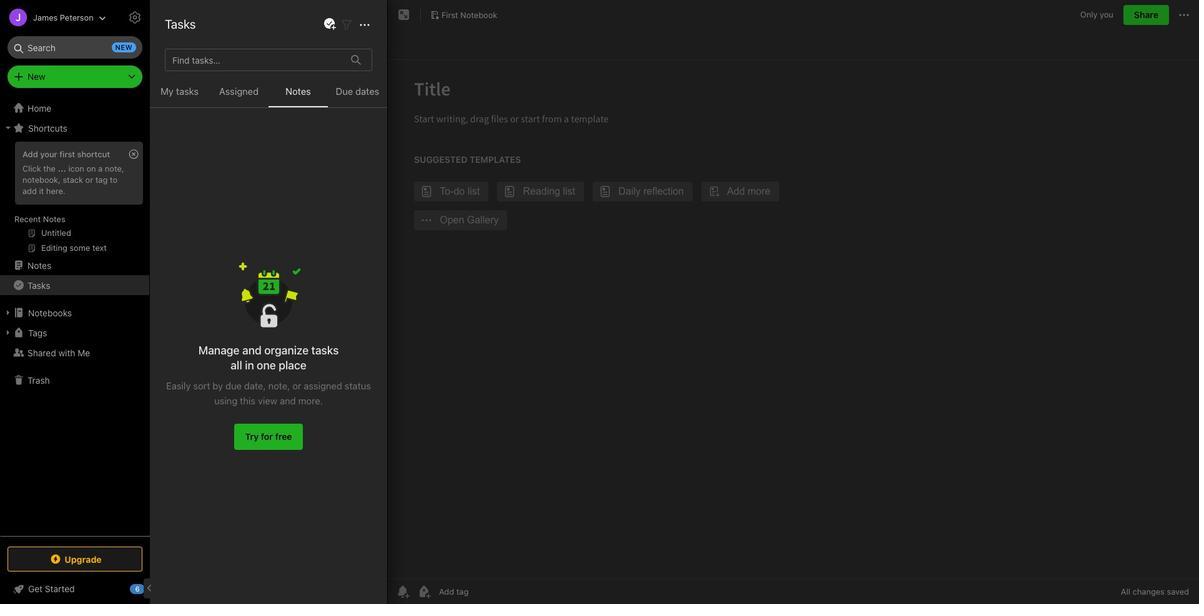 Task type: vqa. For each thing, say whether or not it's contained in the screenshot.
6
yes



Task type: locate. For each thing, give the bounding box(es) containing it.
Note Editor text field
[[388, 60, 1200, 579]]

upgrade
[[65, 555, 102, 565]]

1 horizontal spatial tasks
[[165, 17, 196, 31]]

and inside easily sort by due date, note, or assigned status using this view and more.
[[280, 396, 296, 407]]

or
[[85, 175, 93, 185], [293, 381, 302, 392]]

0 horizontal spatial tasks
[[27, 280, 50, 291]]

0 horizontal spatial and
[[242, 344, 262, 357]]

tasks button
[[0, 276, 149, 296]]

shared with me
[[27, 348, 90, 358]]

1 vertical spatial or
[[293, 381, 302, 392]]

1 horizontal spatial or
[[293, 381, 302, 392]]

try for free
[[245, 432, 292, 442]]

notes up notes
[[177, 12, 212, 27]]

saved
[[1168, 587, 1190, 597]]

me
[[78, 348, 90, 358]]

note, up view
[[268, 381, 290, 392]]

your
[[40, 149, 57, 159]]

notes link
[[0, 256, 149, 276]]

trash link
[[0, 371, 149, 391]]

get
[[28, 584, 43, 595]]

0 horizontal spatial or
[[85, 175, 93, 185]]

try
[[245, 432, 259, 442]]

notes
[[173, 39, 195, 49]]

notes left 'due'
[[286, 86, 311, 97]]

0 horizontal spatial note,
[[105, 164, 124, 174]]

and up in
[[242, 344, 262, 357]]

0 horizontal spatial tasks
[[176, 86, 199, 97]]

by
[[213, 381, 223, 392]]

notes
[[177, 12, 212, 27], [286, 86, 311, 97], [43, 214, 65, 224], [27, 260, 51, 271]]

it
[[39, 186, 44, 196]]

1 vertical spatial note,
[[268, 381, 290, 392]]

tasks up assigned
[[312, 344, 339, 357]]

due dates button
[[328, 84, 387, 107]]

tasks
[[165, 17, 196, 31], [27, 280, 50, 291]]

1 horizontal spatial and
[[280, 396, 296, 407]]

tree containing home
[[0, 98, 150, 536]]

add your first shortcut
[[22, 149, 110, 159]]

tasks up 2 notes
[[165, 17, 196, 31]]

notebook,
[[22, 175, 61, 185]]

and right view
[[280, 396, 296, 407]]

notes right "recent"
[[43, 214, 65, 224]]

tasks inside 'button'
[[27, 280, 50, 291]]

expand tags image
[[3, 328, 13, 338]]

new
[[27, 71, 45, 82]]

recent
[[14, 214, 41, 224]]

recent notes
[[14, 214, 65, 224]]

and
[[242, 344, 262, 357], [280, 396, 296, 407]]

6
[[135, 586, 140, 594]]

free
[[275, 432, 292, 442]]

notebooks
[[28, 308, 72, 318]]

changes
[[1133, 587, 1166, 597]]

a
[[98, 164, 103, 174]]

note,
[[105, 164, 124, 174], [268, 381, 290, 392]]

first notebook button
[[426, 6, 502, 24]]

group
[[0, 138, 149, 261]]

0 vertical spatial and
[[242, 344, 262, 357]]

tags button
[[0, 323, 149, 343]]

untitled
[[166, 72, 199, 82]]

first
[[60, 149, 75, 159]]

tasks inside button
[[176, 86, 199, 97]]

upgrade button
[[7, 547, 142, 572]]

due
[[226, 381, 242, 392]]

expand notebooks image
[[3, 308, 13, 318]]

try for free button
[[235, 424, 303, 451]]

icon
[[68, 164, 84, 174]]

shortcut
[[77, 149, 110, 159]]

new search field
[[16, 36, 136, 59]]

tasks down untitled
[[176, 86, 199, 97]]

Account field
[[0, 5, 106, 30]]

1 horizontal spatial note,
[[268, 381, 290, 392]]

new button
[[7, 66, 142, 88]]

note, up to
[[105, 164, 124, 174]]

0 vertical spatial tasks
[[165, 17, 196, 31]]

manage
[[199, 344, 240, 357]]

Find tasks… text field
[[167, 50, 344, 70]]

0 vertical spatial or
[[85, 175, 93, 185]]

date,
[[244, 381, 266, 392]]

or inside easily sort by due date, note, or assigned status using this view and more.
[[293, 381, 302, 392]]

notebooks link
[[0, 303, 149, 323]]

all
[[231, 359, 242, 372]]

click
[[22, 164, 41, 174]]

more.
[[298, 396, 323, 407]]

1 vertical spatial tasks
[[312, 344, 339, 357]]

Search text field
[[16, 36, 134, 59]]

in
[[245, 359, 254, 372]]

or up more.
[[293, 381, 302, 392]]

tree
[[0, 98, 150, 536]]

0 vertical spatial tasks
[[176, 86, 199, 97]]

tasks
[[176, 86, 199, 97], [312, 344, 339, 357]]

or down on
[[85, 175, 93, 185]]

stack
[[63, 175, 83, 185]]

one
[[257, 359, 276, 372]]

manage and organize tasks all in one place
[[199, 344, 339, 372]]

1 horizontal spatial tasks
[[312, 344, 339, 357]]

james
[[33, 12, 58, 22]]

easily
[[166, 381, 191, 392]]

or inside icon on a note, notebook, stack or tag to add it here.
[[85, 175, 93, 185]]

1 vertical spatial tasks
[[27, 280, 50, 291]]

1 vertical spatial and
[[280, 396, 296, 407]]

first notebook
[[442, 10, 498, 20]]

easily sort by due date, note, or assigned status using this view and more.
[[166, 381, 371, 407]]

share button
[[1124, 5, 1170, 25]]

all changes saved
[[1122, 587, 1190, 597]]

0 vertical spatial note,
[[105, 164, 124, 174]]

my tasks
[[161, 86, 199, 97]]

note, inside easily sort by due date, note, or assigned status using this view and more.
[[268, 381, 290, 392]]

home link
[[0, 98, 150, 118]]

tasks up notebooks
[[27, 280, 50, 291]]

place
[[279, 359, 307, 372]]



Task type: describe. For each thing, give the bounding box(es) containing it.
dates
[[356, 86, 380, 97]]

notes up tasks 'button'
[[27, 260, 51, 271]]

tags
[[28, 328, 47, 338]]

for
[[261, 432, 273, 442]]

settings image
[[127, 10, 142, 25]]

sort
[[193, 381, 210, 392]]

add
[[22, 186, 37, 196]]

group containing add your first shortcut
[[0, 138, 149, 261]]

peterson
[[60, 12, 94, 22]]

new
[[115, 43, 132, 51]]

shared with me link
[[0, 343, 149, 363]]

note, inside icon on a note, notebook, stack or tag to add it here.
[[105, 164, 124, 174]]

or for manage and organize tasks all in one place
[[293, 381, 302, 392]]

more actions and view options image
[[357, 17, 372, 32]]

james peterson
[[33, 12, 94, 22]]

shortcuts button
[[0, 118, 149, 138]]

only you
[[1081, 10, 1114, 20]]

assigned button
[[209, 84, 269, 107]]

2
[[165, 39, 170, 49]]

using
[[214, 396, 238, 407]]

filter tasks image
[[339, 17, 354, 32]]

organize
[[264, 344, 309, 357]]

and inside manage and organize tasks all in one place
[[242, 344, 262, 357]]

get started
[[28, 584, 75, 595]]

Filter tasks field
[[339, 17, 354, 32]]

first
[[442, 10, 458, 20]]

started
[[45, 584, 75, 595]]

notes inside button
[[286, 86, 311, 97]]

home
[[27, 103, 51, 113]]

add
[[22, 149, 38, 159]]

tag
[[95, 175, 108, 185]]

shortcuts
[[28, 123, 67, 133]]

share
[[1135, 9, 1159, 20]]

More actions and view options field
[[354, 17, 372, 32]]

click the ...
[[22, 164, 66, 174]]

notes button
[[269, 84, 328, 107]]

...
[[58, 164, 66, 174]]

assigned
[[219, 86, 259, 97]]

untitled button
[[150, 60, 387, 135]]

assigned
[[304, 381, 342, 392]]

my
[[161, 86, 174, 97]]

on
[[87, 164, 96, 174]]

note window element
[[388, 0, 1200, 605]]

status
[[345, 381, 371, 392]]

tasks inside manage and organize tasks all in one place
[[312, 344, 339, 357]]

only
[[1081, 10, 1098, 20]]

to
[[110, 175, 118, 185]]

icon on a note, notebook, stack or tag to add it here.
[[22, 164, 124, 196]]

new task image
[[322, 17, 337, 32]]

due
[[336, 86, 353, 97]]

add a reminder image
[[396, 585, 411, 600]]

view
[[258, 396, 278, 407]]

the
[[43, 164, 56, 174]]

shared
[[27, 348, 56, 358]]

expand note image
[[397, 7, 412, 22]]

all
[[1122, 587, 1131, 597]]

you
[[1101, 10, 1114, 20]]

my tasks button
[[150, 84, 209, 107]]

Help and Learning task checklist field
[[0, 580, 150, 600]]

or for ...
[[85, 175, 93, 185]]

notebook
[[461, 10, 498, 20]]

with
[[58, 348, 75, 358]]

click to collapse image
[[145, 582, 155, 597]]

here.
[[46, 186, 65, 196]]

add tag image
[[417, 585, 432, 600]]

2 notes
[[165, 39, 195, 49]]

this
[[240, 396, 256, 407]]

due dates
[[336, 86, 380, 97]]

trash
[[27, 375, 50, 386]]



